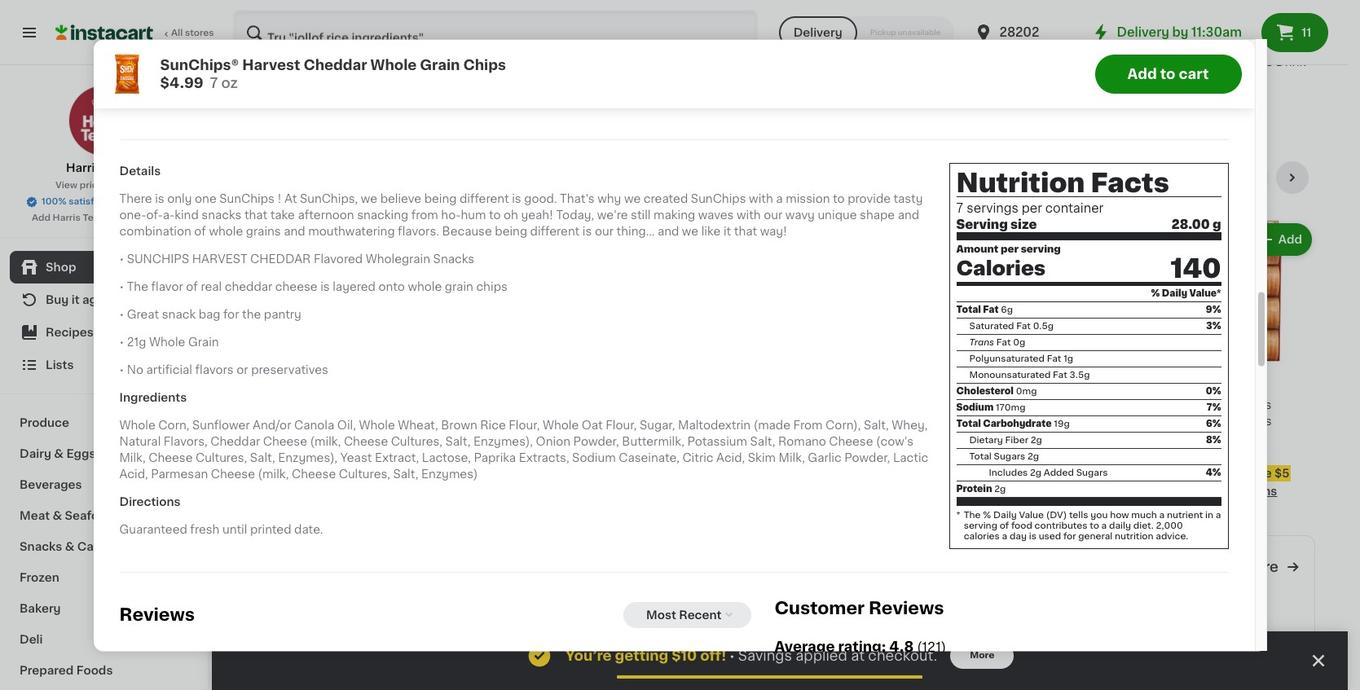 Task type: locate. For each thing, give the bounding box(es) containing it.
2 $5 from the left
[[1275, 468, 1290, 479]]

product group
[[709, 0, 851, 117], [245, 220, 386, 446], [399, 220, 541, 501], [554, 220, 696, 500], [709, 220, 851, 516], [864, 220, 1006, 446], [1019, 220, 1161, 501], [1174, 220, 1316, 500], [681, 599, 809, 691], [815, 599, 943, 691]]

the for flavor
[[127, 281, 148, 293]]

0 vertical spatial 11
[[1302, 27, 1312, 38]]

delivery up lemon
[[794, 27, 843, 38]]

fruit down lemonade
[[1085, 56, 1111, 68]]

oz right "3.75"
[[1082, 41, 1096, 53]]

1 horizontal spatial delivery
[[1117, 26, 1170, 38]]

1 vertical spatial 4
[[1029, 375, 1042, 394]]

butter
[[1019, 416, 1055, 427], [709, 432, 745, 443]]

1 vertical spatial pulp
[[554, 72, 580, 84]]

2 inside item carousel "region"
[[254, 375, 267, 394]]

1 horizontal spatial 100%
[[447, 56, 478, 68]]

3 3 from the left
[[1029, 15, 1042, 34]]

$5
[[655, 468, 670, 479], [1275, 468, 1290, 479]]

x for 5
[[1185, 448, 1191, 460]]

• for • great snack bag for the pantry
[[119, 309, 124, 321]]

daily left "value*"
[[1162, 290, 1188, 299]]

2 vertical spatial &
[[65, 541, 75, 553]]

stock down delivery by 11:30am "link" on the top of the page
[[1120, 61, 1153, 72]]

$ inside the $ 2 69
[[867, 16, 874, 26]]

cultures, down the sunflower
[[196, 453, 247, 464]]

wavy
[[786, 210, 815, 221]]

crackers for stacks
[[1221, 416, 1272, 427]]

1 vertical spatial 2
[[254, 375, 267, 394]]

orange inside 3 harris teeter™ original no pulp 100% orange juice
[[481, 56, 523, 68]]

teeter™ inside the harris teeter™ no sugar added 100% apple juice
[[901, 40, 948, 51]]

drink inside $ 1 minute maid® fruit punch juice drink
[[318, 56, 348, 68]]

0 horizontal spatial 4
[[564, 15, 578, 34]]

the inside * the % daily value (dv) tells you how much a nutrient in a serving of food contributes to a daily diet. 2,000 calories a day is used for general nutrition advice.
[[964, 511, 981, 520]]

99 for 4
[[1044, 376, 1057, 385]]

spend inside button
[[556, 468, 594, 479]]

dietary fiber 2g
[[970, 436, 1042, 445]]

0 horizontal spatial grain
[[188, 337, 219, 348]]

1 3 from the left
[[409, 15, 422, 34]]

1 spend from the left
[[556, 468, 594, 479]]

0 horizontal spatial sunchips®
[[160, 58, 239, 71]]

peanut inside lance® toasty™ peanut butter sandwich crackers
[[1115, 399, 1156, 411]]

1 horizontal spatial sugars
[[1077, 469, 1108, 478]]

0 vertical spatial being
[[425, 193, 457, 205]]

is down today,
[[583, 226, 592, 237]]

no inside the harris teeter™ no sugar added 100% apple juice
[[950, 40, 967, 51]]

view inside popup button
[[1128, 172, 1156, 183]]

1 vertical spatial %
[[983, 511, 992, 520]]

2 teeter™ from the left
[[901, 40, 948, 51]]

7 down all stores link
[[119, 58, 126, 69]]

99 up lance®
[[1044, 376, 1057, 385]]

8 left 1.48
[[1174, 448, 1182, 460]]

$ for $ 1 99
[[1177, 16, 1184, 26]]

0 horizontal spatial peanut
[[779, 416, 819, 427]]

snack
[[757, 448, 792, 460]]

% inside * the % daily value (dv) tells you how much a nutrient in a serving of food contributes to a daily diet. 2,000 calories a day is used for general nutrition advice.
[[983, 511, 992, 520]]

no inside 4 tropicana® pure premium original no pulp orange juice
[[656, 56, 672, 68]]

9%
[[1206, 306, 1222, 315]]

28202 button
[[974, 10, 1072, 55]]

chips inside sunchips® harvest cheddar whole grain chips
[[399, 432, 433, 443]]

2 horizontal spatial crackers
[[1221, 416, 1272, 427]]

1 vertical spatial sodium
[[572, 453, 616, 464]]

1 vertical spatial total
[[957, 420, 981, 429]]

1 vertical spatial sunchips®
[[399, 399, 461, 411]]

• for • 21g whole grain
[[119, 337, 124, 348]]

original inside 3 harris teeter™ original no pulp 100% orange juice
[[486, 40, 530, 51]]

harris down the $ 2 69
[[864, 40, 898, 51]]

0 vertical spatial with
[[1125, 40, 1149, 51]]

milk, down the natural
[[119, 453, 146, 464]]

1 inside $ 1 minute maid® fruit punch juice drink
[[254, 15, 263, 34]]

juice inside minute maid berry punch fruit juice drink
[[1242, 56, 1273, 68]]

sunchips® harvest cheddar whole grain chips $4.99 7 oz
[[160, 58, 506, 89]]

view left pricing
[[55, 181, 77, 190]]

harris teeter
[[66, 162, 142, 174]]

whole down (48)
[[371, 58, 417, 71]]

(777)
[[1079, 89, 1108, 100]]

11 inside button
[[1302, 27, 1312, 38]]

1 vertical spatial 11
[[864, 432, 874, 443]]

fat left '1g'
[[1047, 355, 1062, 364]]

original down the pure
[[608, 56, 653, 68]]

$5 inside spend $20, save $5 see eligible items
[[1275, 468, 1290, 479]]

grain
[[420, 58, 460, 71], [188, 337, 219, 348], [491, 416, 522, 427]]

1 horizontal spatial reviews
[[869, 600, 944, 617]]

1 horizontal spatial chips
[[463, 58, 506, 71]]

add for add button on the right of g
[[1279, 234, 1303, 245]]

harvest up rice
[[464, 399, 509, 411]]

salt, down ct
[[250, 453, 275, 464]]

general
[[1079, 533, 1113, 542]]

lists link
[[10, 349, 198, 382]]

7
[[119, 58, 126, 69], [307, 58, 313, 69], [210, 76, 218, 89], [957, 203, 964, 215], [399, 465, 406, 476]]

butter down lance®
[[1019, 416, 1055, 427]]

1 vertical spatial whole
[[408, 281, 442, 293]]

0 vertical spatial (milk,
[[310, 436, 341, 448]]

(121)
[[460, 448, 485, 460], [917, 641, 947, 654]]

being up ho-
[[425, 193, 457, 205]]

it inside there is only one sunchips ! at sunchips,  we believe being different is good. that's why we created sunchips with a mission to provide tasty one-of-a-kind snacks that take afternoon snacking from ho-hum to oh yeah! today, we're still making waves with our wavy unique shape and combination of whole grains and mouthwatering flavors. because being different is our thing... and we like it that way!
[[724, 226, 731, 237]]

daily
[[1162, 290, 1188, 299], [994, 511, 1017, 520]]

save inside button
[[625, 468, 652, 479]]

• no artificial flavors or preservatives
[[119, 365, 329, 376]]

cheddar down the sunflower
[[211, 436, 260, 448]]

add for add button underneath oh
[[504, 234, 528, 245]]

our
[[764, 210, 783, 221], [595, 226, 614, 237]]

total down dietary
[[970, 453, 992, 462]]

1 for $ 1 99
[[1184, 15, 1192, 34]]

1 vertical spatial more
[[970, 651, 995, 660]]

salt, down the brown
[[446, 436, 471, 448]]

way!
[[760, 226, 787, 237]]

None search field
[[233, 10, 758, 55]]

crackers inside cheez-it® original cheese crackers
[[601, 416, 653, 427]]

2 3 from the left
[[719, 15, 732, 34]]

peanut right toasty™
[[1115, 399, 1156, 411]]

0 vertical spatial %
[[1152, 290, 1160, 299]]

maltodextrin
[[678, 420, 751, 431]]

1 horizontal spatial snacks
[[433, 254, 475, 265]]

whole down snacks in the left of the page
[[209, 226, 243, 237]]

maid®
[[287, 40, 322, 51]]

• for • the flavor of real cheddar cheese is layered onto whole grain chips
[[119, 281, 124, 293]]

1 vertical spatial chips
[[905, 416, 939, 427]]

1 minute from the left
[[245, 40, 284, 51]]

4 up lance®
[[1029, 375, 1042, 394]]

1 vertical spatial daily
[[994, 511, 1017, 520]]

for inside * the % daily value (dv) tells you how much a nutrient in a serving of food contributes to a daily diet. 2,000 calories a day is used for general nutrition advice.
[[1064, 533, 1077, 542]]

add button up 4.8
[[875, 604, 938, 633]]

0 vertical spatial sugars
[[994, 453, 1026, 462]]

(milk, down ct
[[258, 469, 289, 480]]

added down service type group
[[864, 56, 902, 68]]

chips
[[463, 58, 506, 71], [905, 416, 939, 427], [399, 432, 433, 443]]

$2.99 element
[[864, 368, 1006, 397]]

1 flour, from the left
[[509, 420, 540, 431]]

harvest down "maid®"
[[242, 58, 300, 71]]

sugars down (69) at the bottom of the page
[[1077, 469, 1108, 478]]

0 horizontal spatial 11
[[864, 432, 874, 443]]

of left real
[[186, 281, 198, 293]]

to left oh
[[489, 210, 501, 221]]

1 vertical spatial &
[[53, 510, 62, 522]]

cheese inside cheez-it® original cheese crackers
[[554, 416, 599, 427]]

2 vertical spatial cheddar
[[211, 436, 260, 448]]

grains
[[799, 399, 845, 411]]

2 vertical spatial of
[[1000, 522, 1009, 531]]

1 vertical spatial orange
[[583, 72, 625, 84]]

simply
[[1019, 40, 1058, 51]]

crackers inside ritz fresh stacks original crackers
[[1221, 416, 1272, 427]]

treatment tracker modal dialog
[[212, 632, 1348, 691]]

harris down satisfaction
[[53, 214, 80, 223]]

3 for 3 simply lemonade with strawberry fruit juice drink (777) 52 fl oz
[[1029, 15, 1042, 34]]

whey,
[[892, 420, 928, 431]]

lance®
[[1019, 399, 1061, 411]]

3 for 3 suja® organic lemon love cold-pressed fruit juice drink
[[719, 15, 732, 34]]

0 horizontal spatial sodium
[[572, 453, 616, 464]]

oz down the tortilla
[[877, 432, 890, 443]]

3 for 3 harris teeter™ original no pulp 100% orange juice
[[409, 15, 422, 34]]

0 horizontal spatial minute
[[245, 40, 284, 51]]

1 vertical spatial our
[[595, 226, 614, 237]]

harvest for sunchips® harvest cheddar whole grain chips $4.99 7 oz
[[242, 58, 300, 71]]

1 vertical spatial it
[[72, 294, 80, 306]]

0 horizontal spatial for
[[223, 309, 239, 321]]

1 horizontal spatial spend
[[1176, 468, 1214, 479]]

2 horizontal spatial chips
[[905, 416, 939, 427]]

1 horizontal spatial 11
[[1302, 27, 1312, 38]]

3.75
[[1055, 41, 1079, 53]]

pantry
[[264, 309, 302, 321]]

crackers up (105)
[[1221, 416, 1272, 427]]

powder, down the '(cow's' on the right of page
[[845, 453, 891, 464]]

pressed
[[772, 56, 818, 68]]

produce
[[20, 417, 69, 429]]

4 inside 4 tropicana® pure premium original no pulp orange juice
[[564, 15, 578, 34]]

being
[[425, 193, 457, 205], [495, 226, 528, 237]]

fruit down maid
[[1213, 56, 1239, 68]]

harvest
[[242, 58, 300, 71], [464, 399, 509, 411]]

chips
[[476, 281, 508, 293]]

3 inside 3 simply lemonade with strawberry fruit juice drink (777) 52 fl oz
[[1029, 15, 1042, 34]]

enzymes), up the "paprika"
[[474, 436, 533, 448]]

grain for sunchips® harvest cheddar whole grain chips $4.99 7 oz
[[420, 58, 460, 71]]

99 inside $ 4 99
[[1044, 376, 1057, 385]]

0 vertical spatial grain
[[420, 58, 460, 71]]

cart
[[1179, 67, 1209, 80]]

(478)
[[770, 448, 799, 460]]

butter down gluten
[[709, 432, 745, 443]]

drink inside 3 simply lemonade with strawberry fruit juice drink (777) 52 fl oz
[[1019, 72, 1049, 84]]

0 horizontal spatial different
[[460, 193, 509, 205]]

11
[[1302, 27, 1312, 38], [864, 432, 874, 443]]

many inside button
[[697, 45, 730, 56]]

serving down size
[[1021, 245, 1061, 255]]

a left mission
[[776, 193, 783, 205]]

harvest inside sunchips® harvest cheddar whole grain chips $4.99 7 oz
[[242, 58, 300, 71]]

oz right 52
[[1047, 105, 1061, 116]]

thing...
[[617, 226, 655, 237]]

and down take
[[284, 226, 305, 237]]

0 horizontal spatial sunchips
[[220, 193, 275, 205]]

0 horizontal spatial butter
[[709, 432, 745, 443]]

x left 1.48
[[1185, 448, 1191, 460]]

chips inside sunchips® harvest cheddar whole grain chips $4.99 7 oz
[[463, 58, 506, 71]]

one
[[195, 193, 217, 205]]

nutrition
[[1115, 533, 1154, 542]]

we up snacking
[[361, 193, 378, 205]]

2 minute from the left
[[1174, 40, 1214, 51]]

butter inside kind healthy grains gluten free peanut butter dark chocolate healthy snack bars
[[709, 432, 745, 443]]

cheez-it® original cheese crackers
[[554, 399, 658, 427]]

add for add button below the "servings"
[[969, 234, 993, 245]]

3 inside "3 suja® organic lemon love cold-pressed fruit juice drink"
[[719, 15, 732, 34]]

reviews
[[869, 600, 944, 617], [119, 607, 195, 624]]

teeter down satisfaction
[[83, 214, 112, 223]]

spend $25, save $5
[[556, 468, 670, 479]]

•
[[119, 254, 124, 265], [119, 281, 124, 293], [119, 309, 124, 321], [119, 337, 124, 348], [119, 365, 124, 376], [730, 650, 735, 663]]

that
[[245, 210, 268, 221], [734, 226, 757, 237]]

100% satisfaction guarantee
[[42, 197, 173, 206]]

0 horizontal spatial enzymes),
[[278, 453, 338, 464]]

harris teeter™ no sugar added 100% apple juice
[[864, 40, 1003, 84]]

teeter inside "link"
[[83, 214, 112, 223]]

ho-
[[441, 210, 461, 221]]

of left the food
[[1000, 522, 1009, 531]]

0 vertical spatial cultures,
[[391, 436, 443, 448]]

1 horizontal spatial cultures,
[[339, 469, 390, 480]]

save inside "link"
[[145, 214, 166, 223]]

2 horizontal spatial cultures,
[[391, 436, 443, 448]]

2,000
[[1156, 522, 1184, 531]]

the
[[127, 281, 148, 293], [964, 511, 981, 520]]

orange for 3
[[481, 56, 523, 68]]

(48)
[[367, 41, 391, 53]]

orange inside 4 tropicana® pure premium original no pulp orange juice
[[583, 72, 625, 84]]

total down corn
[[957, 420, 981, 429]]

reviews up 4.8
[[869, 600, 944, 617]]

2 flour, from the left
[[606, 420, 637, 431]]

view for view pricing policy
[[55, 181, 77, 190]]

2g right the fiber
[[1031, 436, 1042, 445]]

0 vertical spatial total
[[957, 306, 981, 315]]

& for dairy
[[54, 448, 64, 460]]

for
[[223, 309, 239, 321], [1064, 533, 1077, 542]]

original inside 4 tropicana® pure premium original no pulp orange juice
[[608, 56, 653, 68]]

0 horizontal spatial added
[[864, 56, 902, 68]]

$5 for spend $25, save $5
[[655, 468, 670, 479]]

reviews up deli link
[[119, 607, 195, 624]]

product group containing 3
[[709, 0, 851, 117]]

(milk, down canola at left bottom
[[310, 436, 341, 448]]

2 1 from the left
[[1184, 15, 1192, 34]]

stock inside button
[[746, 45, 779, 56]]

punch inside $ 1 minute maid® fruit punch juice drink
[[245, 56, 281, 68]]

1 horizontal spatial more
[[1242, 561, 1279, 574]]

fat for trans
[[997, 339, 1011, 348]]

more right checkout.
[[970, 651, 995, 660]]

save up combination
[[145, 214, 166, 223]]

chips for sunchips® harvest cheddar whole grain chips $4.99 7 oz
[[463, 58, 506, 71]]

drink down cold-
[[744, 72, 774, 84]]

orange left premium
[[481, 56, 523, 68]]

total up saturated
[[957, 306, 981, 315]]

0 horizontal spatial harvest
[[242, 58, 300, 71]]

in right the nutrient
[[1206, 511, 1214, 520]]

sunchips up waves
[[691, 193, 746, 205]]

7 oz for (48)
[[307, 58, 330, 69]]

1 vertical spatial being
[[495, 226, 528, 237]]

0 horizontal spatial (121)
[[460, 448, 485, 460]]

1 vertical spatial (milk,
[[258, 469, 289, 480]]

citric
[[683, 453, 714, 464]]

1 punch from the left
[[245, 56, 281, 68]]

0 vertical spatial daily
[[1162, 290, 1188, 299]]

2 spend from the left
[[1176, 468, 1214, 479]]

sunchips® up wheat,
[[399, 399, 461, 411]]

1
[[254, 15, 263, 34], [1184, 15, 1192, 34]]

1 horizontal spatial serving
[[1021, 245, 1061, 255]]

teeter™ up apple
[[901, 40, 948, 51]]

juice inside 3 harris teeter™ original no pulp 100% orange juice
[[399, 72, 431, 84]]

(91)
[[1234, 72, 1256, 84]]

of inside * the % daily value (dv) tells you how much a nutrient in a serving of food contributes to a daily diet. 2,000 calories a day is used for general nutrition advice.
[[1000, 522, 1009, 531]]

2g right includes
[[1031, 469, 1042, 478]]

delivery inside 'button'
[[794, 27, 843, 38]]

onto
[[379, 281, 405, 293]]

1 horizontal spatial orange
[[583, 72, 625, 84]]

99 for 5
[[1198, 376, 1212, 385]]

0 horizontal spatial crackers
[[601, 416, 653, 427]]

whole inside there is only one sunchips ! at sunchips,  we believe being different is good. that's why we created sunchips with a mission to provide tasty one-of-a-kind snacks that take afternoon snacking from ho-hum to oh yeah! today, we're still making waves with our wavy unique shape and combination of whole grains and mouthwatering flavors. because being different is our thing... and we like it that way!
[[209, 226, 243, 237]]

teeter™ right (48)
[[436, 40, 483, 51]]

1 horizontal spatial for
[[1064, 533, 1077, 542]]

$ inside $ 4 99
[[1022, 376, 1029, 385]]

12
[[245, 432, 257, 443]]

1 vertical spatial butter
[[709, 432, 745, 443]]

• great snack bag for the pantry
[[119, 309, 302, 321]]

2 vertical spatial grain
[[491, 416, 522, 427]]

0 vertical spatial butter
[[1019, 416, 1055, 427]]

little debbie oatmeal creme pies 12 ct
[[245, 399, 370, 443]]

serving
[[1021, 245, 1061, 255], [964, 522, 998, 531]]

product group containing 5
[[1174, 220, 1316, 500]]

is up the of-
[[155, 193, 164, 205]]

0 vertical spatial 5
[[1184, 375, 1197, 394]]

punch inside minute maid berry punch fruit juice drink
[[1174, 56, 1210, 68]]

100%
[[447, 56, 478, 68], [905, 56, 936, 68], [42, 197, 66, 206]]

1 horizontal spatial our
[[764, 210, 783, 221]]

$ inside $ 1 99
[[1177, 16, 1184, 26]]

(50+)
[[1175, 172, 1207, 183]]

1 teeter™ from the left
[[436, 40, 483, 51]]

2 horizontal spatial view
[[1204, 561, 1239, 574]]

grain inside sunchips® harvest cheddar whole grain chips
[[491, 416, 522, 427]]

1 vertical spatial of
[[186, 281, 198, 293]]

harris right (48)
[[399, 40, 433, 51]]

many in stock inside button
[[697, 45, 779, 56]]

1 vertical spatial the
[[964, 511, 981, 520]]

(milk,
[[310, 436, 341, 448], [258, 469, 289, 480]]

added up (dv)
[[1044, 469, 1074, 478]]

& left eggs
[[54, 448, 64, 460]]

total carbohydrate 19g
[[957, 420, 1070, 429]]

drink inside "3 suja® organic lemon love cold-pressed fruit juice drink"
[[744, 72, 774, 84]]

dairy & eggs link
[[10, 439, 198, 470]]

per up calories at the top right
[[1001, 245, 1019, 255]]

$ inside $ 2 99
[[248, 376, 254, 385]]

0 horizontal spatial the
[[127, 281, 148, 293]]

$
[[248, 16, 254, 26], [867, 16, 874, 26], [1177, 16, 1184, 26], [248, 376, 254, 385], [1022, 376, 1029, 385], [1177, 376, 1184, 385]]

1 vertical spatial harvest
[[464, 399, 509, 411]]

of inside there is only one sunchips ! at sunchips,  we believe being different is good. that's why we created sunchips with a mission to provide tasty one-of-a-kind snacks that take afternoon snacking from ho-hum to oh yeah! today, we're still making waves with our wavy unique shape and combination of whole grains and mouthwatering flavors. because being different is our thing... and we like it that way!
[[194, 226, 206, 237]]

(121) up enzymes)
[[460, 448, 485, 460]]

yeast
[[341, 453, 372, 464]]

0 vertical spatial whole
[[209, 226, 243, 237]]

wheat,
[[398, 420, 438, 431]]

1 horizontal spatial minute
[[1174, 40, 1214, 51]]

cheese down corn),
[[829, 436, 874, 448]]

we left like
[[682, 226, 699, 237]]

sodium down cholesterol
[[957, 404, 994, 413]]

• for • no artificial flavors or preservatives
[[119, 365, 124, 376]]

policy
[[114, 181, 143, 190]]

1.2
[[729, 465, 745, 476]]

tropicana®
[[554, 40, 617, 51]]

delivery inside "link"
[[1117, 26, 1170, 38]]

nutrition
[[957, 171, 1085, 197]]

0 vertical spatial teeter
[[104, 162, 142, 174]]

delivery left by
[[1117, 26, 1170, 38]]

add button down oh
[[473, 225, 536, 254]]

to up general
[[1090, 522, 1100, 531]]

0 vertical spatial that
[[245, 210, 268, 221]]

lactose,
[[422, 453, 471, 464]]

minute down by
[[1174, 40, 1214, 51]]

99 up 11:30am
[[1194, 16, 1207, 26]]

different down the yeah!
[[530, 226, 580, 237]]

punch
[[245, 56, 281, 68], [1174, 56, 1210, 68]]

and down the "making"
[[658, 226, 679, 237]]

$ for $ 4 99
[[1022, 376, 1029, 385]]

1 horizontal spatial punch
[[1174, 56, 1210, 68]]

0 horizontal spatial more
[[970, 651, 995, 660]]

0 vertical spatial 2
[[874, 15, 886, 34]]

1 horizontal spatial fl
[[1192, 89, 1200, 100]]

minute
[[245, 40, 284, 51], [1174, 40, 1214, 51]]

corn),
[[826, 420, 861, 431]]

1 $5 from the left
[[655, 468, 670, 479]]

snacks up "frozen"
[[20, 541, 62, 553]]

sunchips® inside sunchips® harvest cheddar whole grain chips
[[399, 399, 461, 411]]

a up 2,000
[[1160, 511, 1165, 520]]

add inside "link"
[[32, 214, 50, 223]]

99 inside $ 2 99
[[268, 376, 282, 385]]

add
[[1128, 67, 1157, 80], [32, 214, 50, 223], [350, 234, 373, 245], [504, 234, 528, 245], [659, 234, 683, 245], [969, 234, 993, 245], [1124, 234, 1148, 245], [1279, 234, 1303, 245], [772, 613, 796, 624], [906, 613, 930, 624]]

spend inside spend $20, save $5 see eligible items
[[1176, 468, 1214, 479]]

food
[[1012, 522, 1033, 531]]

cultures, down wheat,
[[391, 436, 443, 448]]

% daily value*
[[1152, 290, 1222, 299]]

cheddar inside sunchips® harvest cheddar whole grain chips
[[399, 416, 449, 427]]

0 vertical spatial for
[[223, 309, 239, 321]]

many in stock down sunchips® harvest cheddar whole grain chips $4.99 7 oz
[[261, 108, 343, 120]]

99 inside $ 1 99
[[1194, 16, 1207, 26]]

crackers down 19g
[[1019, 432, 1070, 443]]

0 vertical spatial 8
[[1174, 448, 1182, 460]]

chips for sunchips® harvest cheddar whole grain chips
[[399, 432, 433, 443]]

1 vertical spatial 8
[[1019, 465, 1027, 476]]

add to cart
[[1128, 67, 1209, 80]]

1 vertical spatial for
[[1064, 533, 1077, 542]]

save for spend $20, save $5 see eligible items
[[1245, 468, 1272, 479]]

2 milk, from the left
[[779, 453, 805, 464]]

harvest for sunchips® harvest cheddar whole grain chips
[[464, 399, 509, 411]]

milk, down romano
[[779, 453, 805, 464]]

add for add button under the "making"
[[659, 234, 683, 245]]

save
[[145, 214, 166, 223], [625, 468, 652, 479], [1245, 468, 1272, 479]]

kind
[[175, 210, 199, 221]]

view inside "link"
[[55, 181, 77, 190]]

juice inside the harris teeter™ no sugar added 100% apple juice
[[864, 72, 896, 84]]

checkout.
[[869, 650, 938, 663]]

whole inside sunchips® harvest cheddar whole grain chips $4.99 7 oz
[[371, 58, 417, 71]]

99 up little
[[268, 376, 282, 385]]

stock inside 3.75 oz many in stock
[[1120, 61, 1153, 72]]

0 horizontal spatial flour,
[[509, 420, 540, 431]]

save up items
[[1245, 468, 1272, 479]]

peanut inside kind healthy grains gluten free peanut butter dark chocolate healthy snack bars
[[779, 416, 819, 427]]

per for container
[[1022, 203, 1043, 215]]

0 horizontal spatial powder,
[[574, 436, 619, 448]]

fresh
[[190, 524, 220, 536]]

harvest inside sunchips® harvest cheddar whole grain chips
[[464, 399, 509, 411]]

date.
[[294, 524, 323, 536]]

2 punch from the left
[[1174, 56, 1210, 68]]

a down the you
[[1102, 522, 1107, 531]]

fat for total
[[983, 306, 999, 315]]

oil,
[[337, 420, 356, 431]]

tasty
[[894, 193, 923, 205]]

1 horizontal spatial sunchips®
[[399, 399, 461, 411]]

sunchips® for sunchips® harvest cheddar whole grain chips
[[399, 399, 461, 411]]

total sugars 2g
[[970, 453, 1040, 462]]

8 x 1.29 oz
[[1019, 465, 1079, 476]]

$ inside $ 1 minute maid® fruit punch juice drink
[[248, 16, 254, 26]]

guarantee
[[125, 197, 173, 206]]

$ inside $ 5 99
[[1177, 376, 1184, 385]]

crackers up (811)
[[601, 416, 653, 427]]

product group containing kind healthy grains gluten free peanut butter dark chocolate healthy snack bars
[[709, 220, 851, 516]]

of down kind
[[194, 226, 206, 237]]

cheddar inside "whole corn, sunflower and/or canola oil, whole wheat, brown rice flour, whole oat flour, sugar, maltodextrin (made from corn), salt, whey, natural flavors, cheddar cheese (milk, cheese cultures, salt, enzymes), onion powder, buttermilk, potassium salt, romano cheese (cow's milk, cheese cultures, salt, enzymes), yeast extract, lactose, paprika extracts, sodium caseinate, citric acid, skim milk, garlic powder, lactic acid, parmesan cheese (milk, cheese cultures, salt, enzymes)"
[[211, 436, 260, 448]]

$5 inside spend $25, save $5 button
[[655, 468, 670, 479]]

seafood
[[65, 510, 114, 522]]

0 horizontal spatial save
[[145, 214, 166, 223]]

1 1 from the left
[[254, 15, 263, 34]]



Task type: describe. For each thing, give the bounding box(es) containing it.
6%
[[1207, 420, 1222, 429]]

in inside * the % daily value (dv) tells you how much a nutrient in a serving of food contributes to a daily diet. 2,000 calories a day is used for general nutrition advice.
[[1206, 511, 1214, 520]]

harris up pricing
[[66, 162, 101, 174]]

created
[[644, 193, 688, 205]]

0 horizontal spatial that
[[245, 210, 268, 221]]

0 vertical spatial enzymes),
[[474, 436, 533, 448]]

cold-
[[740, 56, 772, 68]]

4.8
[[890, 641, 914, 654]]

again
[[82, 294, 115, 306]]

total for dietary fiber 2g
[[957, 420, 981, 429]]

3.75 oz many in stock
[[1055, 41, 1153, 72]]

cheddar for sunchips® harvest cheddar whole grain chips
[[399, 416, 449, 427]]

flavored
[[314, 254, 363, 265]]

kettle & fire broth image
[[258, 549, 295, 586]]

spend $20, save $5 see eligible items
[[1174, 468, 1290, 497]]

tells
[[1070, 511, 1089, 520]]

organic
[[743, 40, 789, 51]]

is up oh
[[512, 193, 522, 205]]

cheddar
[[225, 281, 273, 293]]

snack
[[162, 309, 196, 321]]

view for view all (50+)
[[1128, 172, 1156, 183]]

$ 2 99
[[248, 375, 282, 394]]

crackers inside lance® toasty™ peanut butter sandwich crackers
[[1019, 432, 1070, 443]]

flavors,
[[164, 436, 208, 448]]

cheese down 12
[[211, 469, 255, 480]]

view more link
[[258, 549, 1302, 586]]

many inside 3.75 oz many in stock
[[1071, 61, 1104, 72]]

99 for 1
[[1194, 16, 1207, 26]]

add button right g
[[1248, 225, 1311, 254]]

1 horizontal spatial %
[[1152, 290, 1160, 299]]

0 vertical spatial more
[[1242, 561, 1279, 574]]

0 horizontal spatial x
[[720, 465, 726, 476]]

instacart logo image
[[55, 23, 153, 42]]

eligible
[[1199, 486, 1242, 497]]

whole up the natural
[[119, 420, 156, 431]]

1 vertical spatial grain
[[188, 337, 219, 348]]

more inside button
[[970, 651, 995, 660]]

white
[[920, 399, 954, 411]]

printed
[[250, 524, 291, 536]]

0 horizontal spatial and
[[284, 226, 305, 237]]

1 horizontal spatial that
[[734, 226, 757, 237]]

by
[[1173, 26, 1189, 38]]

0 horizontal spatial acid,
[[119, 469, 148, 480]]

to up unique
[[833, 193, 845, 205]]

salt, up 'skim'
[[750, 436, 776, 448]]

cheddar
[[250, 254, 311, 265]]

1 horizontal spatial we
[[624, 193, 641, 205]]

guaranteed
[[119, 524, 187, 536]]

rice
[[480, 420, 506, 431]]

7%
[[1207, 404, 1222, 413]]

all
[[171, 29, 183, 38]]

1 for $ 1 minute maid® fruit punch juice drink
[[254, 15, 263, 34]]

1 milk, from the left
[[119, 453, 146, 464]]

oz right 12.4
[[581, 448, 594, 460]]

spend for spend $20, save $5 see eligible items
[[1176, 468, 1214, 479]]

7 oz for (66)
[[119, 58, 142, 69]]

2 horizontal spatial we
[[682, 226, 699, 237]]

0 horizontal spatial sugars
[[994, 453, 1026, 462]]

today,
[[556, 210, 594, 221]]

day
[[1010, 533, 1027, 542]]

100% inside button
[[42, 197, 66, 206]]

cheese down canola at left bottom
[[292, 469, 336, 480]]

harris inside the harris teeter™ no sugar added 100% apple juice
[[864, 40, 898, 51]]

7 up serving
[[957, 203, 964, 215]]

1 horizontal spatial daily
[[1162, 290, 1188, 299]]

fruit inside 3 simply lemonade with strawberry fruit juice drink (777) 52 fl oz
[[1085, 56, 1111, 68]]

2g down includes
[[995, 485, 1006, 494]]

stock down sunchips® harvest cheddar whole grain chips $4.99 7 oz
[[310, 108, 343, 120]]

fl inside 3 simply lemonade with strawberry fruit juice drink (777) 52 fl oz
[[1037, 105, 1044, 116]]

candy
[[77, 541, 116, 553]]

tortilla
[[864, 416, 902, 427]]

$5 for spend $20, save $5 see eligible items
[[1275, 468, 1290, 479]]

carbohydrate
[[983, 420, 1052, 429]]

juice inside 4 tropicana® pure premium original no pulp orange juice
[[628, 72, 660, 84]]

average rating: 4.8 (121)
[[775, 641, 947, 654]]

bars
[[795, 448, 821, 460]]

rating:
[[838, 641, 887, 654]]

prepared foods link
[[10, 655, 198, 686]]

cheese up yeast
[[344, 436, 388, 448]]

in inside 3.75 oz many in stock
[[1107, 61, 1117, 72]]

grains
[[246, 226, 281, 237]]

x for 4
[[1030, 465, 1036, 476]]

stock down apple
[[930, 108, 962, 120]]

many in stock down 3 harris teeter™ original no pulp 100% orange juice
[[416, 108, 498, 120]]

add button down the "servings"
[[938, 225, 1001, 254]]

drink inside minute maid berry punch fruit juice drink
[[1276, 56, 1306, 68]]

crackers for original
[[601, 416, 653, 427]]

many down sunchips® harvest cheddar whole grain chips $4.99 7 oz
[[261, 108, 294, 120]]

much
[[1132, 511, 1158, 520]]

servings per container
[[967, 203, 1104, 215]]

$ 2 69
[[867, 15, 901, 34]]

oz down "maid®"
[[316, 58, 330, 69]]

oh
[[504, 210, 518, 221]]

shop link
[[10, 251, 198, 284]]

total for saturated fat 0.5g
[[957, 306, 981, 315]]

0 vertical spatial powder,
[[574, 436, 619, 448]]

100% satisfaction guarantee button
[[25, 192, 183, 209]]

we're
[[597, 210, 628, 221]]

& for snacks
[[65, 541, 75, 553]]

sunflower
[[192, 420, 250, 431]]

good.
[[524, 193, 557, 205]]

add for add button above 4.8
[[906, 613, 930, 624]]

salt, up the '(cow's' on the right of page
[[864, 420, 889, 431]]

add button up 'savings'
[[741, 604, 804, 633]]

size
[[1011, 219, 1037, 232]]

fat down '1g'
[[1053, 371, 1068, 380]]

teeter™ inside 3 harris teeter™ original no pulp 100% orange juice
[[436, 40, 483, 51]]

calories
[[957, 260, 1046, 278]]

7 down "maid®"
[[307, 58, 313, 69]]

1 vertical spatial added
[[1044, 469, 1074, 478]]

delivery button
[[779, 16, 857, 49]]

oz right 1.29 at the right
[[1065, 465, 1079, 476]]

0 vertical spatial our
[[764, 210, 783, 221]]

provide
[[848, 193, 891, 205]]

harris inside "link"
[[53, 214, 80, 223]]

lactic
[[893, 453, 929, 464]]

• for • savings applied at checkout.
[[730, 650, 735, 663]]

2 sunchips from the left
[[691, 193, 746, 205]]

original inside cheez-it® original cheese crackers
[[613, 399, 658, 411]]

(121) inside item carousel "region"
[[460, 448, 485, 460]]

ritz
[[1174, 399, 1196, 411]]

21g
[[127, 337, 146, 348]]

juice inside 3 simply lemonade with strawberry fruit juice drink (777) 52 fl oz
[[1114, 56, 1145, 68]]

cheddar for sunchips® harvest cheddar whole grain chips $4.99 7 oz
[[304, 58, 367, 71]]

• the flavor of real cheddar cheese is layered onto whole grain chips
[[119, 281, 508, 293]]

2 for $ 2 69
[[874, 15, 886, 34]]

juice inside $ 1 minute maid® fruit punch juice drink
[[284, 56, 315, 68]]

is inside * the % daily value (dv) tells you how much a nutrient in a serving of food contributes to a daily diet. 2,000 calories a day is used for general nutrition advice.
[[1029, 533, 1037, 542]]

• savings applied at checkout.
[[730, 650, 938, 663]]

1 horizontal spatial acid,
[[717, 453, 745, 464]]

oz down cart at the right
[[1203, 89, 1216, 100]]

corn
[[957, 399, 985, 411]]

grain for sunchips® harvest cheddar whole grain chips
[[491, 416, 522, 427]]

$ for $ 5 99
[[1177, 376, 1184, 385]]

free
[[751, 416, 776, 427]]

harris teeter logo image
[[68, 85, 140, 157]]

flavors.
[[398, 226, 439, 237]]

original inside ritz fresh stacks original crackers
[[1174, 416, 1218, 427]]

beverages link
[[10, 470, 198, 501]]

is right cheese
[[321, 281, 330, 293]]

0 horizontal spatial cultures,
[[196, 453, 247, 464]]

a inside there is only one sunchips ! at sunchips,  we believe being different is good. that's why we created sunchips with a mission to provide tasty one-of-a-kind snacks that take afternoon snacking from ho-hum to oh yeah! today, we're still making waves with our wavy unique shape and combination of whole grains and mouthwatering flavors. because being different is our thing... and we like it that way!
[[776, 193, 783, 205]]

0 horizontal spatial our
[[595, 226, 614, 237]]

fruit inside $ 1 minute maid® fruit punch juice drink
[[325, 40, 351, 51]]

sunchips
[[127, 254, 189, 265]]

$ for $ 2 69
[[867, 16, 874, 26]]

product group containing 2
[[245, 220, 386, 446]]

oz down all stores link
[[129, 58, 142, 69]]

2 vertical spatial total
[[970, 453, 992, 462]]

11 inside santitas® white corn tortilla chips 11 oz
[[864, 432, 874, 443]]

1 vertical spatial snacks
[[20, 541, 62, 553]]

delivery for delivery by 11:30am
[[1117, 26, 1170, 38]]

chips inside santitas® white corn tortilla chips 11 oz
[[905, 416, 939, 427]]

2 for $ 2 99
[[254, 375, 267, 394]]

oz down extract,
[[409, 465, 423, 476]]

add button down the "making"
[[628, 225, 691, 254]]

cheese down and/or
[[263, 436, 307, 448]]

no inside 3 harris teeter™ original no pulp 100% orange juice
[[399, 56, 416, 68]]

sponsored badge image
[[709, 104, 759, 113]]

whole inside sunchips® harvest cheddar whole grain chips
[[452, 416, 488, 427]]

0 horizontal spatial we
[[361, 193, 378, 205]]

mission
[[786, 193, 830, 205]]

1 vertical spatial enzymes),
[[278, 453, 338, 464]]

many down 3 harris teeter™ original no pulp 100% orange juice
[[416, 108, 449, 120]]

1 vertical spatial with
[[749, 193, 773, 205]]

add button down facts
[[1093, 225, 1156, 254]]

orange for 4
[[583, 72, 625, 84]]

juice inside "3 suja® organic lemon love cold-pressed fruit juice drink"
[[709, 72, 741, 84]]

view for view more
[[1204, 561, 1239, 574]]

in down sunchips® harvest cheddar whole grain chips $4.99 7 oz
[[297, 108, 307, 120]]

100% inside the harris teeter™ no sugar added 100% apple juice
[[905, 56, 936, 68]]

oz down 'skim'
[[748, 465, 761, 476]]

prepared foods
[[20, 665, 113, 677]]

minute inside $ 1 minute maid® fruit punch juice drink
[[245, 40, 284, 51]]

in inside button
[[733, 45, 743, 56]]

lemonade
[[1061, 40, 1122, 51]]

pulp inside 3 harris teeter™ original no pulp 100% orange juice
[[419, 56, 444, 68]]

item carousel region
[[245, 161, 1316, 522]]

product group containing 4
[[1019, 220, 1161, 501]]

$ 1 minute maid® fruit punch juice drink
[[245, 15, 351, 68]]

unique
[[818, 210, 857, 221]]

fruit inside "3 suja® organic lemon love cold-pressed fruit juice drink"
[[821, 56, 847, 68]]

7 oz inside item carousel "region"
[[399, 465, 423, 476]]

7 inside sunchips® harvest cheddar whole grain chips $4.99 7 oz
[[210, 76, 218, 89]]

oz down 8% at the bottom of the page
[[1221, 448, 1234, 460]]

1 vertical spatial powder,
[[845, 453, 891, 464]]

stock down 3 harris teeter™ original no pulp 100% orange juice
[[465, 108, 498, 120]]

minute inside minute maid berry punch fruit juice drink
[[1174, 40, 1214, 51]]

love
[[709, 56, 737, 68]]

harris inside 3 harris teeter™ original no pulp 100% orange juice
[[399, 40, 433, 51]]

add for add button under facts
[[1124, 234, 1148, 245]]

serving inside * the % daily value (dv) tells you how much a nutrient in a serving of food contributes to a daily diet. 2,000 calories a day is used for general nutrition advice.
[[964, 522, 998, 531]]

many down the harris teeter™ no sugar added 100% apple juice
[[880, 108, 913, 120]]

100% inside 3 harris teeter™ original no pulp 100% orange juice
[[447, 56, 478, 68]]

preservatives
[[251, 365, 329, 376]]

to inside button
[[1161, 67, 1176, 80]]

$ for $ 1 minute maid® fruit punch juice drink
[[248, 16, 254, 26]]

$20,
[[1216, 468, 1242, 479]]

1 horizontal spatial 5
[[1184, 375, 1197, 394]]

0 horizontal spatial 5
[[709, 465, 717, 476]]

includes 2g added sugars
[[989, 469, 1108, 478]]

whole right oil, in the bottom left of the page
[[359, 420, 395, 431]]

& for meat
[[53, 510, 62, 522]]

$ for $ 2 99
[[248, 376, 254, 385]]

sunchips® for sunchips® harvest cheddar whole grain chips $4.99 7 oz
[[160, 58, 239, 71]]

2 horizontal spatial and
[[898, 210, 920, 221]]

0 horizontal spatial reviews
[[119, 607, 195, 624]]

spend for spend $25, save $5
[[556, 468, 594, 479]]

1 horizontal spatial whole
[[408, 281, 442, 293]]

to inside "link"
[[133, 214, 143, 223]]

1 vertical spatial sugars
[[1077, 469, 1108, 478]]

yeah!
[[521, 210, 554, 221]]

oz inside sunchips® harvest cheddar whole grain chips $4.99 7 oz
[[221, 76, 238, 89]]

view pricing policy
[[55, 181, 143, 190]]

4 inside item carousel "region"
[[1029, 375, 1042, 394]]

whole up artificial
[[149, 337, 185, 348]]

see
[[1174, 486, 1196, 497]]

(cow's
[[876, 436, 914, 448]]

0.5g
[[1033, 322, 1054, 331]]

added inside the harris teeter™ no sugar added 100% apple juice
[[864, 56, 902, 68]]

many in stock down the harris teeter™ no sugar added 100% apple juice
[[880, 108, 962, 120]]

2 vertical spatial cultures,
[[339, 469, 390, 480]]

delivery for delivery
[[794, 27, 843, 38]]

per for serving
[[1001, 245, 1019, 255]]

the for %
[[964, 511, 981, 520]]

oz inside 3 simply lemonade with strawberry fruit juice drink (777) 52 fl oz
[[1047, 105, 1061, 116]]

a down 'eligible'
[[1216, 511, 1222, 520]]

• for • sunchips harvest cheddar flavored wholegrain snacks
[[119, 254, 124, 265]]

0 vertical spatial snacks
[[433, 254, 475, 265]]

28202
[[1000, 26, 1040, 38]]

pure
[[620, 40, 646, 51]]

0 horizontal spatial (milk,
[[258, 469, 289, 480]]

*
[[957, 511, 961, 520]]

in down 3 harris teeter™ original no pulp 100% orange juice
[[451, 108, 462, 120]]

salt, down extract,
[[393, 469, 418, 480]]

daily inside * the % daily value (dv) tells you how much a nutrient in a serving of food contributes to a daily diet. 2,000 calories a day is used for general nutrition advice.
[[994, 511, 1017, 520]]

save for spend $25, save $5
[[625, 468, 652, 479]]

value*
[[1190, 290, 1222, 299]]

to inside * the % daily value (dv) tells you how much a nutrient in a serving of food contributes to a daily diet. 2,000 calories a day is used for general nutrition advice.
[[1090, 522, 1100, 531]]

ct
[[259, 432, 272, 443]]

a left day
[[1002, 533, 1008, 542]]

1 horizontal spatial (milk,
[[310, 436, 341, 448]]

oz inside 3.75 oz many in stock
[[1082, 41, 1096, 53]]

1 sunchips from the left
[[220, 193, 275, 205]]

whole up onion
[[543, 420, 579, 431]]

delivery by 11:30am
[[1117, 26, 1242, 38]]

8 for 5
[[1174, 448, 1182, 460]]

add for add button under afternoon
[[350, 234, 373, 245]]

average
[[775, 641, 835, 654]]

serving
[[957, 219, 1008, 232]]

nutrient
[[1167, 511, 1203, 520]]

1 vertical spatial (121)
[[917, 641, 947, 654]]

0mg
[[1016, 388, 1037, 397]]

1 vertical spatial different
[[530, 226, 580, 237]]

8 for 4
[[1019, 465, 1027, 476]]

serving size
[[957, 219, 1037, 232]]

sodium inside "whole corn, sunflower and/or canola oil, whole wheat, brown rice flour, whole oat flour, sugar, maltodextrin (made from corn), salt, whey, natural flavors, cheddar cheese (milk, cheese cultures, salt, enzymes), onion powder, buttermilk, potassium salt, romano cheese (cow's milk, cheese cultures, salt, enzymes), yeast extract, lactose, paprika extracts, sodium caseinate, citric acid, skim milk, garlic powder, lactic acid, parmesan cheese (milk, cheese cultures, salt, enzymes)"
[[572, 453, 616, 464]]

add button down afternoon
[[319, 225, 382, 254]]

2 vertical spatial with
[[737, 210, 761, 221]]

oz inside santitas® white corn tortilla chips 11 oz
[[877, 432, 890, 443]]

cheese up parmesan
[[149, 453, 193, 464]]

service type group
[[779, 16, 954, 49]]

with inside 3 simply lemonade with strawberry fruit juice drink (777) 52 fl oz
[[1125, 40, 1149, 51]]

fat for saturated
[[1017, 322, 1031, 331]]

add for add button over 'savings'
[[772, 613, 796, 624]]

7 inside item carousel "region"
[[399, 465, 406, 476]]

pulp inside 4 tropicana® pure premium original no pulp orange juice
[[554, 72, 580, 84]]

fruit inside minute maid berry punch fruit juice drink
[[1213, 56, 1239, 68]]

most recent
[[647, 610, 722, 622]]

0 vertical spatial sodium
[[957, 404, 994, 413]]

butter inside lance® toasty™ peanut butter sandwich crackers
[[1019, 416, 1055, 427]]

28.00
[[1172, 219, 1210, 232]]

1 horizontal spatial and
[[658, 226, 679, 237]]

in down the harris teeter™ no sugar added 100% apple juice
[[916, 108, 927, 120]]

0 vertical spatial fl
[[1192, 89, 1200, 100]]

fiber
[[1006, 436, 1029, 445]]

2g up 8 x 1.29 oz
[[1028, 453, 1040, 462]]

99 for 2
[[268, 376, 282, 385]]



Task type: vqa. For each thing, say whether or not it's contained in the screenshot.
MOST
yes



